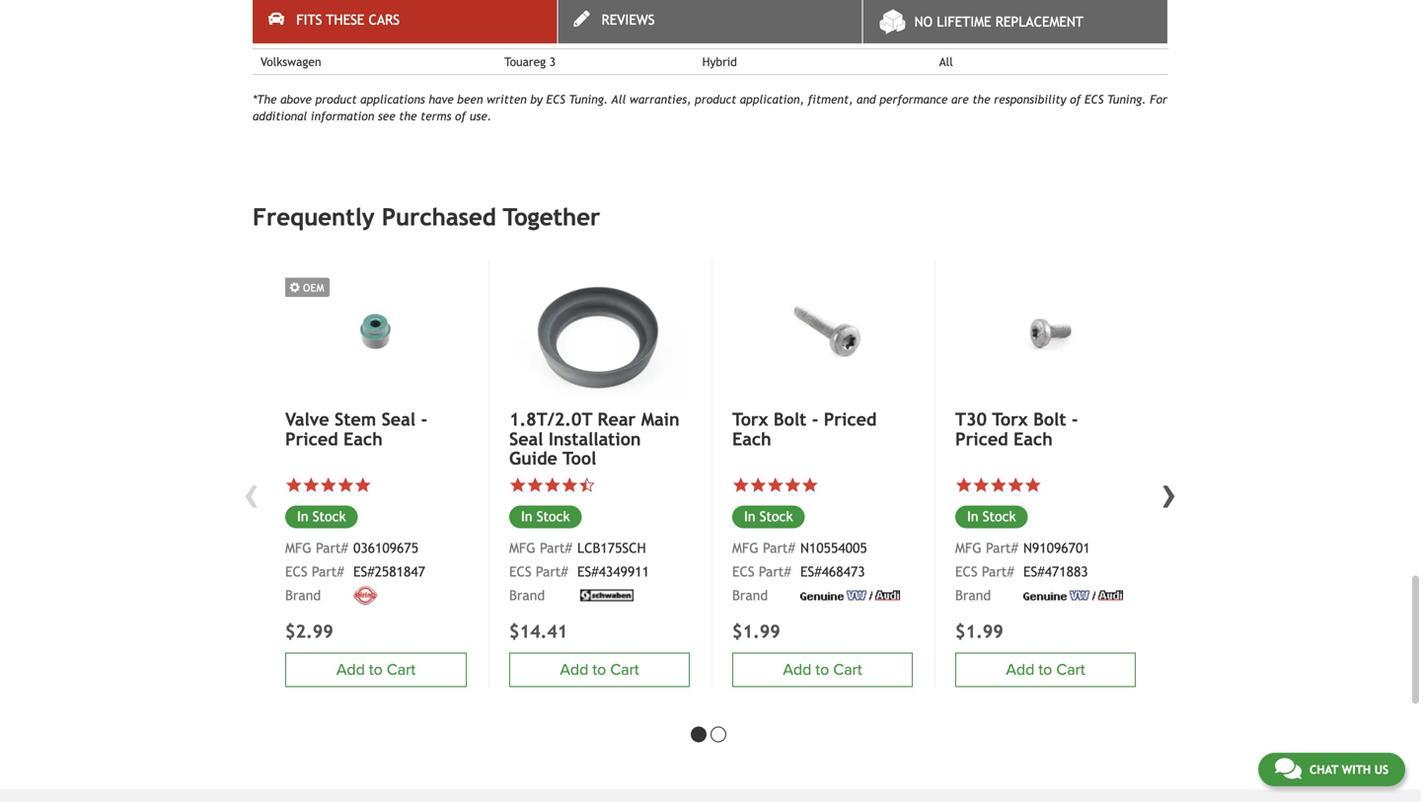 Task type: locate. For each thing, give the bounding box(es) containing it.
2 $1.99 from the left
[[956, 622, 1004, 642]]

ecs up $14.41
[[509, 564, 532, 580]]

- inside t30 torx bolt - priced each
[[1072, 409, 1079, 430]]

2 add from the left
[[783, 661, 812, 680]]

2 bolt from the left
[[1034, 409, 1067, 430]]

information
[[311, 109, 374, 123]]

star image
[[285, 477, 303, 494], [337, 477, 354, 494], [354, 477, 372, 494], [732, 477, 750, 494], [750, 477, 767, 494], [767, 477, 784, 494], [802, 477, 819, 494], [956, 477, 973, 494], [990, 477, 1007, 494], [509, 477, 527, 494], [527, 477, 544, 494], [561, 477, 578, 494]]

genuine volkswagen audi image
[[801, 591, 900, 601], [1024, 591, 1123, 601]]

2 volkswagen from the top
[[261, 29, 321, 43]]

1 mfg from the left
[[285, 540, 312, 556]]

$1.99 down mfg part# n91096701 ecs part# es#471883 brand
[[956, 622, 1004, 642]]

3 touareg from the top
[[505, 55, 546, 69]]

by
[[530, 92, 543, 106]]

genuine volkswagen audi image down es#468473
[[801, 591, 900, 601]]

3 add to cart from the left
[[1006, 661, 1086, 680]]

1 touareg from the top
[[505, 3, 546, 17]]

to down es#471883 on the right
[[1039, 661, 1053, 680]]

v6
[[939, 3, 953, 17]]

to down 'schwaben' image
[[593, 661, 606, 680]]

0 vertical spatial 2
[[550, 3, 556, 17]]

add to cart down es#471883 on the right
[[1006, 661, 1086, 680]]

4 mfg from the left
[[509, 540, 536, 556]]

11 star image from the left
[[527, 477, 544, 494]]

and
[[857, 92, 876, 106]]

of
[[1070, 92, 1081, 106], [455, 109, 466, 123]]

genuine volkswagen audi image down es#471883 on the right
[[1024, 591, 1123, 601]]

add down $14.41
[[560, 661, 589, 680]]

priced
[[824, 409, 877, 430], [285, 429, 338, 450], [956, 429, 1009, 450]]

mfg left n10554005
[[732, 540, 759, 556]]

*the above product applications have been written by                 ecs tuning. all warranties, product application, fitment,                 and performance are the responsibility of ecs tuning.                 for additional information see the terms of use.
[[253, 92, 1168, 123]]

tdi
[[956, 3, 973, 17]]

7 star image from the left
[[802, 477, 819, 494]]

chat with us link
[[1259, 753, 1406, 787]]

ecs right responsibility
[[1085, 92, 1104, 106]]

add for t30 torx bolt - priced each
[[1006, 661, 1035, 680]]

add
[[336, 661, 365, 680], [783, 661, 812, 680], [1006, 661, 1035, 680], [560, 661, 589, 680]]

mfg up the $2.99
[[285, 540, 312, 556]]

4 stock from the left
[[537, 509, 570, 525]]

torx bolt - priced each image
[[732, 262, 913, 398]]

in down guide on the left bottom
[[521, 509, 533, 525]]

star image
[[303, 477, 320, 494], [320, 477, 337, 494], [784, 477, 802, 494], [973, 477, 990, 494], [1007, 477, 1025, 494], [1025, 477, 1042, 494], [544, 477, 561, 494]]

add to cart button for valve stem seal - priced each
[[285, 653, 467, 687]]

in up mfg part# n91096701 ecs part# es#471883 brand
[[967, 509, 979, 525]]

to for valve stem seal - priced each
[[369, 661, 383, 680]]

2 star image from the left
[[337, 477, 354, 494]]

stock up mfg part# 036109675 ecs part# es#2581847 brand
[[313, 509, 346, 525]]

1 genuine volkswagen audi image from the left
[[801, 591, 900, 601]]

ecs inside mfg part# lcb175sch ecs part# es#4349911 brand
[[509, 564, 532, 580]]

bolt right the t30
[[1034, 409, 1067, 430]]

1 torx from the left
[[732, 409, 769, 430]]

1 vertical spatial of
[[455, 109, 466, 123]]

2 add to cart from the left
[[783, 661, 862, 680]]

2 vertical spatial volkswagen
[[261, 55, 321, 69]]

- for valve stem seal - priced each
[[421, 409, 428, 430]]

3 mfg from the left
[[956, 540, 982, 556]]

no lifetime replacement
[[915, 14, 1084, 30]]

ecs left es#471883 on the right
[[956, 564, 978, 580]]

2 horizontal spatial priced
[[956, 429, 1009, 450]]

in stock up mfg part# 036109675 ecs part# es#2581847 brand
[[297, 509, 346, 525]]

$1.99
[[732, 622, 781, 642], [956, 622, 1004, 642]]

comments image
[[1275, 757, 1302, 781]]

stem
[[335, 409, 376, 430]]

all left warranties,
[[612, 92, 626, 106]]

1 each from the left
[[344, 429, 383, 450]]

0 horizontal spatial of
[[455, 109, 466, 123]]

add to cart button for 1.8t/2.0t rear main seal installation guide tool
[[509, 653, 690, 687]]

4 cart from the left
[[610, 661, 639, 680]]

stock up mfg part# lcb175sch ecs part# es#4349911 brand
[[537, 509, 570, 525]]

2 star image from the left
[[320, 477, 337, 494]]

1 cart from the left
[[387, 661, 416, 680]]

torx inside t30 torx bolt - priced each
[[992, 409, 1028, 430]]

torx right the main
[[732, 409, 769, 430]]

add down elring image
[[336, 661, 365, 680]]

stock up mfg part# n10554005 ecs part# es#468473 brand
[[760, 509, 793, 525]]

1 horizontal spatial seal
[[509, 429, 543, 450]]

are
[[952, 92, 969, 106]]

part# left 036109675
[[316, 540, 348, 556]]

mfg up $14.41
[[509, 540, 536, 556]]

lifetime
[[937, 14, 992, 30]]

0 horizontal spatial each
[[344, 429, 383, 450]]

3 - from the left
[[1072, 409, 1079, 430]]

stock
[[313, 509, 346, 525], [760, 509, 793, 525], [983, 509, 1016, 525], [537, 509, 570, 525]]

torx bolt - priced each
[[732, 409, 877, 450]]

0 horizontal spatial product
[[315, 92, 357, 106]]

seal inside 1.8t/2.0t rear main seal installation guide tool
[[509, 429, 543, 450]]

in stock
[[297, 509, 346, 525], [744, 509, 793, 525], [967, 509, 1016, 525], [521, 509, 570, 525]]

0 horizontal spatial -
[[421, 409, 428, 430]]

0 horizontal spatial seal
[[382, 409, 416, 430]]

1 horizontal spatial tuning.
[[1108, 92, 1147, 106]]

part# up $14.41
[[536, 564, 568, 580]]

volkswagen left these on the top of page
[[261, 3, 321, 17]]

1 stock from the left
[[313, 509, 346, 525]]

1 horizontal spatial $1.99
[[956, 622, 1004, 642]]

add to cart
[[336, 661, 416, 680], [783, 661, 862, 680], [1006, 661, 1086, 680], [560, 661, 639, 680]]

of down been
[[455, 109, 466, 123]]

1 add to cart button from the left
[[285, 653, 467, 687]]

2 in from the left
[[744, 509, 756, 525]]

ecs
[[546, 92, 566, 106], [1085, 92, 1104, 106], [285, 564, 308, 580], [732, 564, 755, 580], [956, 564, 978, 580], [509, 564, 532, 580]]

v8
[[939, 29, 953, 43]]

seal inside valve stem seal - priced each
[[382, 409, 416, 430]]

brand inside mfg part# n91096701 ecs part# es#471883 brand
[[956, 588, 991, 604]]

brand inside mfg part# lcb175sch ecs part# es#4349911 brand
[[509, 588, 545, 604]]

ecs right the by
[[546, 92, 566, 106]]

part# left "n91096701" at the bottom
[[986, 540, 1019, 556]]

all
[[703, 29, 716, 43], [939, 55, 953, 69], [612, 92, 626, 106]]

1 in stock from the left
[[297, 509, 346, 525]]

0 vertical spatial touareg
[[505, 3, 546, 17]]

2 torx from the left
[[992, 409, 1028, 430]]

1 horizontal spatial -
[[812, 409, 819, 430]]

of right responsibility
[[1070, 92, 1081, 106]]

2 vertical spatial all
[[612, 92, 626, 106]]

ecs left es#468473
[[732, 564, 755, 580]]

add to cart button down elring image
[[285, 653, 467, 687]]

in for valve stem seal - priced each
[[297, 509, 309, 525]]

each right the main
[[732, 429, 772, 450]]

fits these cars
[[296, 12, 400, 28]]

1 horizontal spatial all
[[703, 29, 716, 43]]

2 - from the left
[[812, 409, 819, 430]]

- down torx bolt - priced each image
[[812, 409, 819, 430]]

in for t30 torx bolt - priced each
[[967, 509, 979, 525]]

0 horizontal spatial all
[[612, 92, 626, 106]]

1 2 from the top
[[550, 3, 556, 17]]

application,
[[740, 92, 804, 106]]

7 star image from the left
[[544, 477, 561, 494]]

terms
[[421, 109, 452, 123]]

1 in from the left
[[297, 509, 309, 525]]

to down es#468473
[[816, 661, 829, 680]]

in stock up mfg part# n10554005 ecs part# es#468473 brand
[[744, 509, 793, 525]]

1 brand from the left
[[285, 588, 321, 604]]

add for 1.8t/2.0t rear main seal installation guide tool
[[560, 661, 589, 680]]

rear
[[598, 409, 636, 430]]

0 horizontal spatial genuine volkswagen audi image
[[801, 591, 900, 601]]

4 add from the left
[[560, 661, 589, 680]]

priced inside t30 torx bolt - priced each
[[956, 429, 1009, 450]]

1 touareg 2 from the top
[[505, 3, 556, 17]]

1 vertical spatial touareg
[[505, 29, 546, 43]]

brand
[[285, 588, 321, 604], [732, 588, 768, 604], [956, 588, 991, 604], [509, 588, 545, 604]]

- inside torx bolt - priced each
[[812, 409, 819, 430]]

add to cart down $14.41
[[560, 661, 639, 680]]

0 horizontal spatial tuning.
[[569, 92, 608, 106]]

cart for torx bolt - priced each
[[834, 661, 862, 680]]

valve
[[285, 409, 329, 430]]

2 each from the left
[[732, 429, 772, 450]]

mfg inside mfg part# n10554005 ecs part# es#468473 brand
[[732, 540, 759, 556]]

2 to from the left
[[816, 661, 829, 680]]

1 vertical spatial touareg 2
[[505, 29, 556, 43]]

-
[[421, 409, 428, 430], [812, 409, 819, 430], [1072, 409, 1079, 430]]

in stock for torx bolt - priced each
[[744, 509, 793, 525]]

add to cart down es#468473
[[783, 661, 862, 680]]

to down elring image
[[369, 661, 383, 680]]

1 horizontal spatial torx
[[992, 409, 1028, 430]]

3 brand from the left
[[956, 588, 991, 604]]

2 horizontal spatial each
[[1014, 429, 1053, 450]]

3 in stock from the left
[[967, 509, 1016, 525]]

2 touareg 2 from the top
[[505, 29, 556, 43]]

each right the t30
[[1014, 429, 1053, 450]]

in up mfg part# n10554005 ecs part# es#468473 brand
[[744, 509, 756, 525]]

- inside valve stem seal - priced each
[[421, 409, 428, 430]]

touareg 2 for v8
[[505, 29, 556, 43]]

- down t30 torx bolt - priced each image
[[1072, 409, 1079, 430]]

priced inside valve stem seal - priced each
[[285, 429, 338, 450]]

with
[[1342, 763, 1371, 777]]

0 vertical spatial of
[[1070, 92, 1081, 106]]

all down v8
[[939, 55, 953, 69]]

seal left tool
[[509, 429, 543, 450]]

seal
[[382, 409, 416, 430], [509, 429, 543, 450]]

1 horizontal spatial priced
[[824, 409, 877, 430]]

›
[[1162, 466, 1178, 519]]

$2.99
[[285, 622, 333, 642]]

in stock for t30 torx bolt - priced each
[[967, 509, 1016, 525]]

in stock for valve stem seal - priced each
[[297, 509, 346, 525]]

2 product from the left
[[695, 92, 737, 106]]

torx
[[732, 409, 769, 430], [992, 409, 1028, 430]]

3 to from the left
[[1039, 661, 1053, 680]]

ecs inside mfg part# n91096701 ecs part# es#471883 brand
[[956, 564, 978, 580]]

1 add to cart from the left
[[336, 661, 416, 680]]

1 horizontal spatial product
[[695, 92, 737, 106]]

1 horizontal spatial the
[[973, 92, 991, 106]]

- right stem
[[421, 409, 428, 430]]

tuning.
[[569, 92, 608, 106], [1108, 92, 1147, 106]]

all up hybrid
[[703, 29, 716, 43]]

part# left es#471883 on the right
[[982, 564, 1014, 580]]

stock up mfg part# n91096701 ecs part# es#471883 brand
[[983, 509, 1016, 525]]

bolt down torx bolt - priced each image
[[774, 409, 807, 430]]

performance
[[880, 92, 948, 106]]

2 vertical spatial touareg
[[505, 55, 546, 69]]

add to cart button down es#468473
[[732, 653, 913, 687]]

0 vertical spatial touareg 2
[[505, 3, 556, 17]]

2 for v6 tdi
[[550, 3, 556, 17]]

stock for torx bolt - priced each
[[760, 509, 793, 525]]

stock for 1.8t/2.0t rear main seal installation guide tool
[[537, 509, 570, 525]]

ecs inside mfg part# 036109675 ecs part# es#2581847 brand
[[285, 564, 308, 580]]

been
[[457, 92, 483, 106]]

brand inside mfg part# 036109675 ecs part# es#2581847 brand
[[285, 588, 321, 604]]

1 horizontal spatial genuine volkswagen audi image
[[1024, 591, 1123, 601]]

0 vertical spatial volkswagen
[[261, 3, 321, 17]]

each inside t30 torx bolt - priced each
[[1014, 429, 1053, 450]]

3 add from the left
[[1006, 661, 1035, 680]]

add down mfg part# n91096701 ecs part# es#471883 brand
[[1006, 661, 1035, 680]]

mfg left "n91096701" at the bottom
[[956, 540, 982, 556]]

ecs inside mfg part# n10554005 ecs part# es#468473 brand
[[732, 564, 755, 580]]

stock for valve stem seal - priced each
[[313, 509, 346, 525]]

bolt inside t30 torx bolt - priced each
[[1034, 409, 1067, 430]]

mfg inside mfg part# n91096701 ecs part# es#471883 brand
[[956, 540, 982, 556]]

1.8t/2.0t
[[509, 409, 593, 430]]

$1.99 for each
[[732, 622, 781, 642]]

add to cart button down $14.41
[[509, 653, 690, 687]]

product
[[315, 92, 357, 106], [695, 92, 737, 106]]

12 star image from the left
[[561, 477, 578, 494]]

2 2 from the top
[[550, 29, 556, 43]]

1 bolt from the left
[[774, 409, 807, 430]]

see
[[378, 109, 396, 123]]

mfg inside mfg part# 036109675 ecs part# es#2581847 brand
[[285, 540, 312, 556]]

4 to from the left
[[593, 661, 606, 680]]

product up information
[[315, 92, 357, 106]]

2 for v8
[[550, 29, 556, 43]]

part# left lcb175sch in the bottom of the page
[[540, 540, 572, 556]]

volkswagen up above
[[261, 55, 321, 69]]

0 horizontal spatial torx
[[732, 409, 769, 430]]

10 star image from the left
[[509, 477, 527, 494]]

1 $1.99 from the left
[[732, 622, 781, 642]]

2 horizontal spatial -
[[1072, 409, 1079, 430]]

0 horizontal spatial priced
[[285, 429, 338, 450]]

add to cart down elring image
[[336, 661, 416, 680]]

1 vertical spatial 2
[[550, 29, 556, 43]]

1 to from the left
[[369, 661, 383, 680]]

ecs up the $2.99
[[285, 564, 308, 580]]

4 brand from the left
[[509, 588, 545, 604]]

0 horizontal spatial $1.99
[[732, 622, 781, 642]]

1 - from the left
[[421, 409, 428, 430]]

6 star image from the left
[[1025, 477, 1042, 494]]

touareg
[[505, 3, 546, 17], [505, 29, 546, 43], [505, 55, 546, 69]]

installation
[[549, 429, 641, 450]]

cart for t30 torx bolt - priced each
[[1057, 661, 1086, 680]]

to
[[369, 661, 383, 680], [816, 661, 829, 680], [1039, 661, 1053, 680], [593, 661, 606, 680]]

4 add to cart from the left
[[560, 661, 639, 680]]

0 vertical spatial the
[[973, 92, 991, 106]]

1 star image from the left
[[285, 477, 303, 494]]

3 add to cart button from the left
[[956, 653, 1136, 687]]

2
[[550, 3, 556, 17], [550, 29, 556, 43]]

add down mfg part# n10554005 ecs part# es#468473 brand
[[783, 661, 812, 680]]

2 brand from the left
[[732, 588, 768, 604]]

for
[[1150, 92, 1168, 106]]

all inside *the above product applications have been written by                 ecs tuning. all warranties, product application, fitment,                 and performance are the responsibility of ecs tuning.                 for additional information see the terms of use.
[[612, 92, 626, 106]]

tuning. right the by
[[569, 92, 608, 106]]

volkswagen down fits
[[261, 29, 321, 43]]

mfg
[[285, 540, 312, 556], [732, 540, 759, 556], [956, 540, 982, 556], [509, 540, 536, 556]]

the right see
[[399, 109, 417, 123]]

3 volkswagen from the top
[[261, 55, 321, 69]]

no
[[915, 14, 933, 30]]

each
[[344, 429, 383, 450], [732, 429, 772, 450], [1014, 429, 1053, 450]]

in stock up mfg part# n91096701 ecs part# es#471883 brand
[[967, 509, 1016, 525]]

bolt
[[774, 409, 807, 430], [1034, 409, 1067, 430]]

2 in stock from the left
[[744, 509, 793, 525]]

3 cart from the left
[[1057, 661, 1086, 680]]

replacement
[[996, 14, 1084, 30]]

each for valve
[[344, 429, 383, 450]]

in stock down guide on the left bottom
[[521, 509, 570, 525]]

each for t30
[[1014, 429, 1053, 450]]

brand inside mfg part# n10554005 ecs part# es#468473 brand
[[732, 588, 768, 604]]

0 horizontal spatial bolt
[[774, 409, 807, 430]]

3 each from the left
[[1014, 429, 1053, 450]]

additional
[[253, 109, 307, 123]]

cart
[[387, 661, 416, 680], [834, 661, 862, 680], [1057, 661, 1086, 680], [610, 661, 639, 680]]

brand for torx bolt - priced each
[[732, 588, 768, 604]]

2 cart from the left
[[834, 661, 862, 680]]

es#471883
[[1024, 564, 1088, 580]]

1 volkswagen from the top
[[261, 3, 321, 17]]

bolt inside torx bolt - priced each
[[774, 409, 807, 430]]

torx right the t30
[[992, 409, 1028, 430]]

each inside valve stem seal - priced each
[[344, 429, 383, 450]]

add to cart button down es#471883 on the right
[[956, 653, 1136, 687]]

mfg part# n91096701 ecs part# es#471883 brand
[[956, 540, 1091, 604]]

priced for t30 torx bolt - priced each
[[956, 429, 1009, 450]]

2 genuine volkswagen audi image from the left
[[1024, 591, 1123, 601]]

to for t30 torx bolt - priced each
[[1039, 661, 1053, 680]]

2 stock from the left
[[760, 509, 793, 525]]

$1.99 down mfg part# n10554005 ecs part# es#468473 brand
[[732, 622, 781, 642]]

mfg inside mfg part# lcb175sch ecs part# es#4349911 brand
[[509, 540, 536, 556]]

1 vertical spatial volkswagen
[[261, 29, 321, 43]]

in
[[297, 509, 309, 525], [744, 509, 756, 525], [967, 509, 979, 525], [521, 509, 533, 525]]

3 stock from the left
[[983, 509, 1016, 525]]

8 star image from the left
[[956, 477, 973, 494]]

2 touareg from the top
[[505, 29, 546, 43]]

product down hybrid
[[695, 92, 737, 106]]

mfg for 1.8t/2.0t rear main seal installation guide tool
[[509, 540, 536, 556]]

4 add to cart button from the left
[[509, 653, 690, 687]]

1 vertical spatial all
[[939, 55, 953, 69]]

1 horizontal spatial bolt
[[1034, 409, 1067, 430]]

in up mfg part# 036109675 ecs part# es#2581847 brand
[[297, 509, 309, 525]]

1 add from the left
[[336, 661, 365, 680]]

4 in from the left
[[521, 509, 533, 525]]

tuning. left for
[[1108, 92, 1147, 106]]

add for valve stem seal - priced each
[[336, 661, 365, 680]]

seal right stem
[[382, 409, 416, 430]]

the
[[973, 92, 991, 106], [399, 109, 417, 123]]

the right the 'are'
[[973, 92, 991, 106]]

es#2581847
[[353, 564, 425, 580]]

valve stem seal - priced each
[[285, 409, 428, 450]]

3 star image from the left
[[784, 477, 802, 494]]

2 add to cart button from the left
[[732, 653, 913, 687]]

1 vertical spatial the
[[399, 109, 417, 123]]

2 mfg from the left
[[732, 540, 759, 556]]

part#
[[316, 540, 348, 556], [763, 540, 795, 556], [986, 540, 1019, 556], [540, 540, 572, 556], [312, 564, 344, 580], [759, 564, 791, 580], [982, 564, 1014, 580], [536, 564, 568, 580]]

1 horizontal spatial each
[[732, 429, 772, 450]]

3 in from the left
[[967, 509, 979, 525]]

4 in stock from the left
[[521, 509, 570, 525]]

each right valve
[[344, 429, 383, 450]]

genuine volkswagen audi image for t30 torx bolt - priced each
[[1024, 591, 1123, 601]]



Task type: vqa. For each thing, say whether or not it's contained in the screenshot.
036109675
yes



Task type: describe. For each thing, give the bounding box(es) containing it.
torx inside torx bolt - priced each
[[732, 409, 769, 430]]

chat with us
[[1310, 763, 1389, 777]]

elring image
[[353, 586, 378, 606]]

es#468473
[[801, 564, 865, 580]]

t30 torx bolt - priced each
[[956, 409, 1079, 450]]

3
[[550, 55, 556, 69]]

add to cart for valve stem seal - priced each
[[336, 661, 416, 680]]

mfg part# lcb175sch ecs part# es#4349911 brand
[[509, 540, 650, 604]]

touareg for hybrid
[[505, 55, 546, 69]]

priced inside torx bolt - priced each
[[824, 409, 877, 430]]

ecs for torx bolt - priced each
[[732, 564, 755, 580]]

volkswagen for hybrid
[[261, 55, 321, 69]]

add for torx bolt - priced each
[[783, 661, 812, 680]]

$1.99 for priced
[[956, 622, 1004, 642]]

3 star image from the left
[[354, 477, 372, 494]]

stock for t30 torx bolt - priced each
[[983, 509, 1016, 525]]

cars
[[369, 12, 400, 28]]

each inside torx bolt - priced each
[[732, 429, 772, 450]]

part# left es#2581847 on the left bottom of the page
[[312, 564, 344, 580]]

us
[[1375, 763, 1389, 777]]

add to cart button for t30 torx bolt - priced each
[[956, 653, 1136, 687]]

touareg for all
[[505, 29, 546, 43]]

4 star image from the left
[[973, 477, 990, 494]]

frequently
[[253, 204, 375, 231]]

add to cart for torx bolt - priced each
[[783, 661, 862, 680]]

mfg part# n10554005 ecs part# es#468473 brand
[[732, 540, 867, 604]]

es#4349911
[[577, 564, 650, 580]]

1.8t/2.0t rear main seal installation guide tool link
[[509, 409, 690, 469]]

purchased
[[382, 204, 496, 231]]

t30 torx bolt - priced each image
[[956, 262, 1136, 398]]

036109675
[[353, 540, 419, 556]]

together
[[503, 204, 601, 231]]

schwaben image
[[577, 590, 637, 602]]

warranties,
[[630, 92, 691, 106]]

mfg for t30 torx bolt - priced each
[[956, 540, 982, 556]]

in for torx bolt - priced each
[[744, 509, 756, 525]]

6 star image from the left
[[767, 477, 784, 494]]

fitment,
[[808, 92, 853, 106]]

mfg for valve stem seal - priced each
[[285, 540, 312, 556]]

reviews
[[602, 12, 655, 28]]

ecs for 1.8t/2.0t rear main seal installation guide tool
[[509, 564, 532, 580]]

4 star image from the left
[[732, 477, 750, 494]]

add to cart for 1.8t/2.0t rear main seal installation guide tool
[[560, 661, 639, 680]]

5 star image from the left
[[750, 477, 767, 494]]

cart for valve stem seal - priced each
[[387, 661, 416, 680]]

1 horizontal spatial of
[[1070, 92, 1081, 106]]

1 tuning. from the left
[[569, 92, 608, 106]]

in for 1.8t/2.0t rear main seal installation guide tool
[[521, 509, 533, 525]]

in stock for 1.8t/2.0t rear main seal installation guide tool
[[521, 509, 570, 525]]

responsibility
[[994, 92, 1067, 106]]

reviews link
[[558, 0, 862, 43]]

above
[[280, 92, 312, 106]]

brand for 1.8t/2.0t rear main seal installation guide tool
[[509, 588, 545, 604]]

genuine volkswagen audi image for torx bolt - priced each
[[801, 591, 900, 601]]

add to cart for t30 torx bolt - priced each
[[1006, 661, 1086, 680]]

› link
[[1155, 466, 1185, 519]]

half star image
[[578, 477, 596, 494]]

add to cart button for torx bolt - priced each
[[732, 653, 913, 687]]

mfg part# 036109675 ecs part# es#2581847 brand
[[285, 540, 425, 604]]

2 tuning. from the left
[[1108, 92, 1147, 106]]

fits these cars link
[[253, 0, 557, 43]]

priced for valve stem seal - priced each
[[285, 429, 338, 450]]

$14.41
[[509, 622, 568, 642]]

these
[[326, 12, 365, 28]]

ecs for t30 torx bolt - priced each
[[956, 564, 978, 580]]

applications
[[360, 92, 425, 106]]

to for 1.8t/2.0t rear main seal installation guide tool
[[593, 661, 606, 680]]

0 horizontal spatial the
[[399, 109, 417, 123]]

brand for t30 torx bolt - priced each
[[956, 588, 991, 604]]

touareg 2 for v6 tdi
[[505, 3, 556, 17]]

n10554005
[[801, 540, 867, 556]]

written
[[487, 92, 527, 106]]

to for torx bolt - priced each
[[816, 661, 829, 680]]

volkswagen for all
[[261, 29, 321, 43]]

main
[[641, 409, 680, 430]]

1 product from the left
[[315, 92, 357, 106]]

lcb175sch
[[577, 540, 646, 556]]

ecs for valve stem seal - priced each
[[285, 564, 308, 580]]

mfg for torx bolt - priced each
[[732, 540, 759, 556]]

frequently purchased together
[[253, 204, 601, 231]]

chat
[[1310, 763, 1339, 777]]

no lifetime replacement link
[[863, 0, 1168, 43]]

v6 tdi
[[939, 3, 973, 17]]

touareg 3
[[505, 55, 556, 69]]

torx bolt - priced each link
[[732, 409, 913, 450]]

0 vertical spatial all
[[703, 29, 716, 43]]

valve stem seal - priced each link
[[285, 409, 467, 450]]

1 star image from the left
[[303, 477, 320, 494]]

use.
[[470, 109, 492, 123]]

part# left n10554005
[[763, 540, 795, 556]]

n91096701
[[1024, 540, 1091, 556]]

hybrid
[[703, 55, 737, 69]]

t30
[[956, 409, 987, 430]]

tool
[[563, 448, 597, 469]]

brand for valve stem seal - priced each
[[285, 588, 321, 604]]

*the
[[253, 92, 277, 106]]

cart for 1.8t/2.0t rear main seal installation guide tool
[[610, 661, 639, 680]]

t30 torx bolt - priced each link
[[956, 409, 1136, 450]]

1.8t/2.0t rear main seal installation guide tool image
[[509, 262, 690, 398]]

fits
[[296, 12, 322, 28]]

9 star image from the left
[[990, 477, 1007, 494]]

2 horizontal spatial all
[[939, 55, 953, 69]]

part# left es#468473
[[759, 564, 791, 580]]

have
[[429, 92, 454, 106]]

1.8t/2.0t rear main seal installation guide tool
[[509, 409, 680, 469]]

- for t30 torx bolt - priced each
[[1072, 409, 1079, 430]]

valve stem seal - priced each image
[[285, 262, 467, 398]]

guide
[[509, 448, 558, 469]]

5 star image from the left
[[1007, 477, 1025, 494]]



